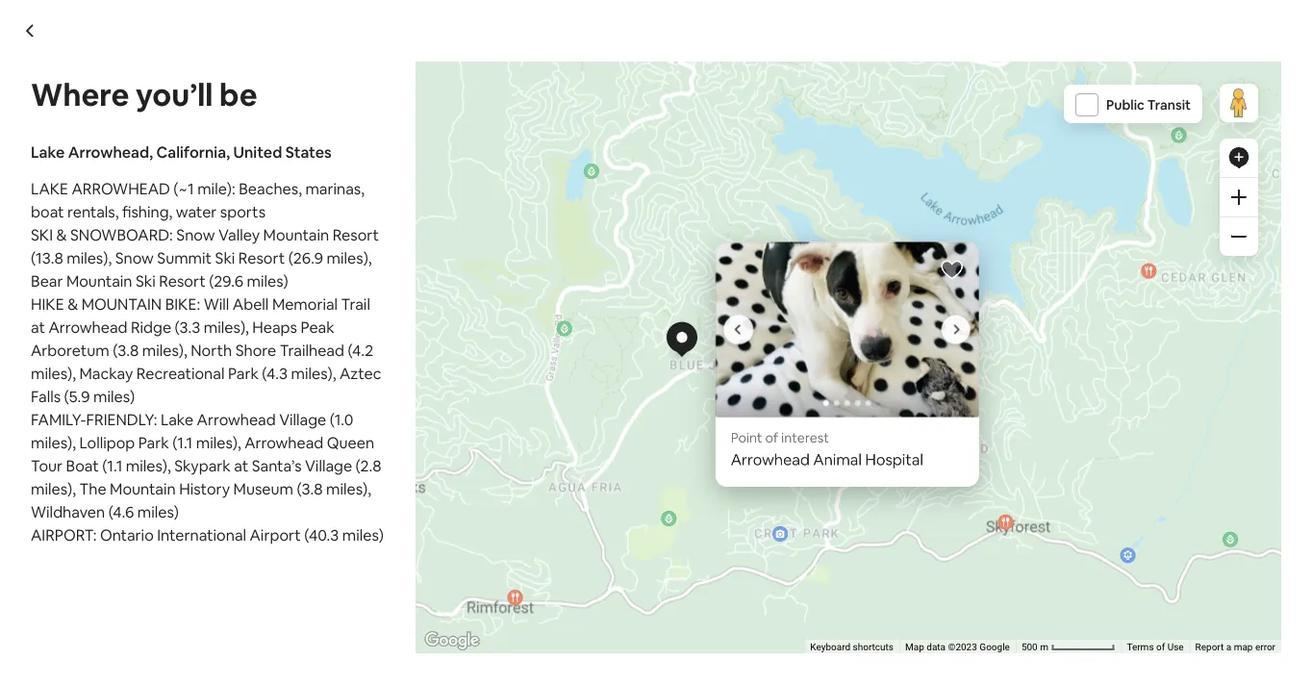 Task type: vqa. For each thing, say whether or not it's contained in the screenshot.
Queen
yes



Task type: locate. For each thing, give the bounding box(es) containing it.
point of interest
[[731, 429, 830, 447]]

of right "point"
[[766, 429, 779, 447]]

miles), up skypark
[[196, 433, 241, 452]]

public transit
[[1107, 96, 1192, 114]]

0 horizontal spatial resort
[[159, 271, 206, 291]]

1 horizontal spatial california,
[[368, 140, 432, 157]]

0 vertical spatial park
[[228, 363, 259, 383]]

drag pegman onto the map to open street view image
[[1220, 84, 1259, 122]]

miles),
[[67, 248, 112, 268], [327, 248, 372, 268], [204, 317, 249, 337], [142, 340, 187, 360], [31, 363, 76, 383], [291, 363, 336, 383], [31, 433, 76, 452], [196, 433, 241, 452], [126, 456, 171, 475], [31, 479, 76, 499], [326, 479, 371, 499]]

· lake arrowhead, california, united states
[[247, 140, 521, 160]]

(1.1 down lollipop
[[102, 456, 123, 475]]

summit
[[157, 248, 212, 268]]

0 horizontal spatial california,
[[156, 142, 230, 162]]

main living room image
[[664, 365, 926, 532]]

transit
[[1148, 96, 1192, 114]]

miles), up falls
[[31, 363, 76, 383]]

falls
[[31, 386, 61, 406]]

0 horizontal spatial (3.8
[[113, 340, 139, 360]]

1 horizontal spatial ski
[[215, 248, 235, 268]]

· right 65 reviews 'button'
[[247, 140, 250, 160]]

rentals,
[[67, 202, 119, 221]]

marinas,
[[305, 179, 365, 198]]

friendly:
[[86, 410, 157, 429]]

keyboard shortcuts button
[[811, 641, 894, 654]]

miles), down tour
[[31, 479, 76, 499]]

lake inside · lake arrowhead, california, united states
[[258, 140, 288, 157]]

united down getaway
[[435, 140, 478, 157]]

terms of use
[[1128, 642, 1184, 653]]

mountain
[[81, 294, 162, 314]]

miles) up friendly:
[[93, 386, 135, 406]]

add listing to a list image
[[941, 258, 964, 281]]

mountain up (26.9
[[263, 225, 329, 244]]

0 horizontal spatial &
[[56, 225, 67, 244]]

states up marinas,
[[286, 142, 332, 162]]

ski up mountain
[[136, 271, 156, 291]]

snowboard:
[[70, 225, 173, 244]]

0 vertical spatial resort
[[333, 225, 379, 244]]

image 1 image
[[716, 242, 980, 418], [716, 242, 980, 418]]

1 horizontal spatial 65
[[1105, 594, 1120, 612]]

0 horizontal spatial at
[[31, 317, 45, 337]]

shortcuts
[[853, 642, 894, 653]]

0 horizontal spatial 65
[[172, 140, 188, 157]]

& right ski
[[56, 225, 67, 244]]

terms of use link
[[1128, 642, 1184, 653]]

ski up (29.6
[[215, 248, 235, 268]]

1 vertical spatial (3.8
[[297, 479, 323, 499]]

0 vertical spatial (3.8
[[113, 340, 139, 360]]

snow
[[176, 225, 215, 244], [115, 248, 154, 268]]

arrowhead
[[239, 98, 371, 130], [49, 317, 128, 337], [197, 410, 276, 429], [245, 433, 324, 452]]

arrowhead, up arrowhead
[[68, 142, 153, 162]]

(1.1 up skypark
[[173, 433, 193, 452]]

ski
[[215, 248, 235, 268], [136, 271, 156, 291]]

500
[[1022, 642, 1038, 653]]

(13.8
[[31, 248, 63, 268]]

united inside where you'll be dialog
[[233, 142, 282, 162]]

0 vertical spatial snow
[[176, 225, 215, 244]]

(4.3
[[262, 363, 288, 383]]

of for interest
[[766, 429, 779, 447]]

arrowhead up marinas,
[[239, 98, 371, 130]]

· right 4.94
[[165, 140, 168, 157]]

miles), down trailhead
[[291, 363, 336, 383]]

park down shore
[[228, 363, 259, 383]]

states
[[481, 140, 521, 157], [286, 142, 332, 162]]

1 horizontal spatial at
[[234, 456, 248, 475]]

google map
showing 12 points of interest. region
[[271, 48, 1313, 684]]

4.94
[[135, 140, 162, 157]]

1 horizontal spatial (1.1
[[173, 433, 193, 452]]

california,
[[368, 140, 432, 157], [156, 142, 230, 162]]

park
[[228, 363, 259, 383], [138, 433, 169, 452]]

report a map error
[[1196, 642, 1276, 653]]

lake arrowhead vacation rental | 3br | 2.5ba | 2 stories | step-free entry image
[[117, 183, 656, 532]]

0 horizontal spatial united
[[233, 142, 282, 162]]

miles), down family-
[[31, 433, 76, 452]]

keyboard
[[811, 642, 851, 653]]

of for use
[[1157, 642, 1166, 653]]

california, down luxe lake arrowhead getaway w/ treetop views!
[[368, 140, 432, 157]]

wildhaven
[[31, 502, 105, 522]]

arrowhead up arboretum
[[49, 317, 128, 337]]

profile element
[[824, 0, 1195, 77]]

village down the queen
[[305, 456, 352, 475]]

2 horizontal spatial resort
[[333, 225, 379, 244]]

map
[[906, 642, 925, 653]]

65 right 4.94
[[172, 140, 188, 157]]

arrowhead animal hospital group
[[716, 242, 1243, 487]]

ski
[[31, 225, 53, 244]]

0 horizontal spatial ·
[[165, 140, 168, 157]]

of left use
[[1157, 642, 1166, 653]]

4.94 · 65 reviews
[[135, 140, 239, 157]]

of
[[766, 429, 779, 447], [1157, 642, 1166, 653]]

1 vertical spatial of
[[1157, 642, 1166, 653]]

2 vertical spatial mountain
[[110, 479, 176, 499]]

1 vertical spatial snow
[[115, 248, 154, 268]]

0 horizontal spatial states
[[286, 142, 332, 162]]

0 vertical spatial (1.1
[[173, 433, 193, 452]]

·
[[165, 140, 168, 157], [247, 140, 250, 160]]

united
[[435, 140, 478, 157], [233, 142, 282, 162]]

reviews up mile):
[[190, 140, 239, 157]]

1 horizontal spatial reviews
[[1123, 594, 1170, 612]]

ridge
[[131, 317, 171, 337]]

1 vertical spatial 65
[[1105, 594, 1120, 612]]

at up museum
[[234, 456, 248, 475]]

views!
[[623, 98, 699, 130]]

1 horizontal spatial arrowhead,
[[291, 140, 365, 157]]

village left (1.0
[[279, 410, 326, 429]]

1 vertical spatial &
[[68, 294, 78, 314]]

united inside · lake arrowhead, california, united states
[[435, 140, 478, 157]]

beaches,
[[239, 179, 302, 198]]

1 vertical spatial (1.1
[[102, 456, 123, 475]]

0 vertical spatial at
[[31, 317, 45, 337]]

lake up beaches,
[[258, 140, 288, 157]]

11/17/2023
[[1027, 661, 1093, 679]]

resort down valley on the top left of the page
[[239, 248, 285, 268]]

map
[[1235, 642, 1254, 653]]

snow down water
[[176, 225, 215, 244]]

miles) right '(4.6'
[[137, 502, 179, 522]]

0 vertical spatial reviews
[[190, 140, 239, 157]]

lake up lake
[[31, 142, 65, 162]]

miles) right (40.3
[[342, 525, 384, 545]]

at down hike on the left of the page
[[31, 317, 45, 337]]

65 reviews
[[1105, 594, 1170, 612]]

google image
[[421, 629, 484, 654]]

arrowhead, up marinas,
[[291, 140, 365, 157]]

©2023
[[949, 642, 978, 653]]

reviews
[[190, 140, 239, 157], [1123, 594, 1170, 612]]

share button
[[1057, 133, 1131, 166]]

arrowhead
[[72, 179, 170, 198]]

65 reviews button
[[172, 139, 239, 158]]

& right hike on the left of the page
[[68, 294, 78, 314]]

miles)
[[247, 271, 288, 291], [93, 386, 135, 406], [137, 502, 179, 522], [342, 525, 384, 545]]

trail
[[341, 294, 370, 314]]

1 vertical spatial resort
[[239, 248, 285, 268]]

village
[[279, 410, 326, 429], [305, 456, 352, 475]]

(3.8 down santa's
[[297, 479, 323, 499]]

resort down marinas,
[[333, 225, 379, 244]]

1 horizontal spatial ·
[[247, 140, 250, 160]]

1 vertical spatial reviews
[[1123, 594, 1170, 612]]

learn more about the host, evolve. image
[[692, 563, 746, 617], [692, 563, 746, 617]]

mountain up '(4.6'
[[110, 479, 176, 499]]

65
[[172, 140, 188, 157], [1105, 594, 1120, 612]]

65 up '500 m' button
[[1105, 594, 1120, 612]]

snow down snowboard:
[[115, 248, 154, 268]]

reviews up terms
[[1123, 594, 1170, 612]]

1 horizontal spatial (3.8
[[297, 479, 323, 499]]

image 2 image
[[980, 242, 1243, 418]]

states down w/
[[481, 140, 521, 157]]

public
[[1107, 96, 1145, 114]]

0 horizontal spatial park
[[138, 433, 169, 452]]

1 horizontal spatial united
[[435, 140, 478, 157]]

1 horizontal spatial park
[[228, 363, 259, 383]]

0 horizontal spatial reviews
[[190, 140, 239, 157]]

Start your search search field
[[512, 15, 801, 62]]

park down friendly:
[[138, 433, 169, 452]]

lake up 65 reviews 'button'
[[178, 98, 233, 130]]

(29.6
[[209, 271, 243, 291]]

of inside arrowhead animal hospital 'group'
[[766, 429, 779, 447]]

mountain
[[263, 225, 329, 244], [66, 271, 132, 291], [110, 479, 176, 499]]

lake down the recreational
[[161, 410, 194, 429]]

report
[[1196, 642, 1225, 653]]

at
[[31, 317, 45, 337], [234, 456, 248, 475]]

0 vertical spatial 65
[[172, 140, 188, 157]]

mountain up mountain
[[66, 271, 132, 291]]

california, up (~1
[[156, 142, 230, 162]]

(4.2
[[348, 340, 374, 360]]

resort up bike:
[[159, 271, 206, 291]]

trailhead
[[280, 340, 344, 360]]

0 vertical spatial of
[[766, 429, 779, 447]]

0 horizontal spatial of
[[766, 429, 779, 447]]

(3.8 up mackay
[[113, 340, 139, 360]]

0 horizontal spatial ski
[[136, 271, 156, 291]]

1 horizontal spatial of
[[1157, 642, 1166, 653]]

0 vertical spatial ski
[[215, 248, 235, 268]]

2 · from the left
[[247, 140, 250, 160]]

united up beaches,
[[233, 142, 282, 162]]

1 horizontal spatial states
[[481, 140, 521, 157]]

(3.8
[[113, 340, 139, 360], [297, 479, 323, 499]]

california, inside · lake arrowhead, california, united states
[[368, 140, 432, 157]]

0 horizontal spatial arrowhead,
[[68, 142, 153, 162]]

1 horizontal spatial snow
[[176, 225, 215, 244]]

11/12/2023
[[872, 661, 938, 679]]



Task type: describe. For each thing, give the bounding box(es) containing it.
miles), down ridge
[[142, 340, 187, 360]]

boat
[[31, 202, 64, 221]]

0 vertical spatial mountain
[[263, 225, 329, 244]]

500 m button
[[1016, 640, 1122, 654]]

international
[[157, 525, 246, 545]]

1 vertical spatial village
[[305, 456, 352, 475]]

abell
[[233, 294, 269, 314]]

zoom in image
[[1232, 190, 1247, 205]]

arrowhead up skypark
[[197, 410, 276, 429]]

share
[[1087, 141, 1123, 158]]

arrowhead, inside where you'll be dialog
[[68, 142, 153, 162]]

zoom out image
[[1232, 229, 1247, 244]]

500 m
[[1022, 642, 1051, 653]]

dining area | 1,625-sq-ft home image
[[664, 183, 926, 357]]

heaps
[[252, 317, 297, 337]]

1 vertical spatial at
[[234, 456, 248, 475]]

ontario
[[100, 525, 154, 545]]

miles), right (26.9
[[327, 248, 372, 268]]

lake arrowhead, california, united states button
[[258, 137, 521, 160]]

photos
[[1112, 484, 1157, 501]]

luxe
[[117, 98, 173, 130]]

0 vertical spatial village
[[279, 410, 326, 429]]

add a place to the map image
[[1228, 146, 1251, 169]]

fishing,
[[122, 202, 173, 221]]

airport:
[[31, 525, 97, 545]]

(5.9
[[64, 386, 90, 406]]

m
[[1041, 642, 1049, 653]]

· inside · lake arrowhead, california, united states
[[247, 140, 250, 160]]

states inside where you'll be dialog
[[286, 142, 332, 162]]

main living room | smart tv image
[[934, 183, 1195, 357]]

states inside · lake arrowhead, california, united states
[[481, 140, 521, 157]]

arboretum
[[31, 340, 109, 360]]

lake
[[31, 179, 68, 198]]

sports
[[220, 202, 266, 221]]

airport
[[250, 525, 301, 545]]

arrowhead up santa's
[[245, 433, 324, 452]]

1 vertical spatial ski
[[136, 271, 156, 291]]

main living room | wood-burning fireplace image
[[934, 365, 1195, 532]]

getaway
[[376, 98, 481, 130]]

lake arrowhead, california, united states
[[31, 142, 332, 162]]

show all photos button
[[1019, 476, 1172, 509]]

(3.3
[[175, 317, 201, 337]]

the
[[79, 479, 106, 499]]

1 · from the left
[[165, 140, 168, 157]]

history
[[179, 479, 230, 499]]

0 vertical spatial &
[[56, 225, 67, 244]]

water
[[176, 202, 217, 221]]

(4.6
[[108, 502, 134, 522]]

use
[[1168, 642, 1184, 653]]

skypark
[[174, 456, 231, 475]]

will
[[204, 294, 229, 314]]

where you'll be
[[31, 74, 257, 115]]

terms
[[1128, 642, 1155, 653]]

(2.8
[[356, 456, 382, 475]]

family-
[[31, 410, 86, 429]]

all
[[1095, 484, 1109, 501]]

arrowhead, inside · lake arrowhead, california, united states
[[291, 140, 365, 157]]

where you'll be dialog
[[0, 0, 1313, 684]]

1 horizontal spatial resort
[[239, 248, 285, 268]]

a
[[1227, 642, 1232, 653]]

0 horizontal spatial (1.1
[[102, 456, 123, 475]]

interest
[[782, 429, 830, 447]]

lake arrowhead (~1 mile): beaches, marinas, boat rentals, fishing, water sports ski & snowboard: snow valley mountain resort (13.8 miles), snow summit ski resort (26.9 miles), bear mountain ski resort (29.6 miles) hike & mountain bike: will abell memorial trail at arrowhead ridge (3.3 miles), heaps peak arboretum (3.8 miles), north shore trailhead (4.2 miles), mackay recreational park (4.3 miles), aztec falls (5.9 miles) family-friendly: lake arrowhead village (1.0 miles), lollipop park (1.1 miles), arrowhead queen tour boat (1.1 miles), skypark at santa's village (2.8 miles), the mountain history museum (3.8 miles), wildhaven (4.6 miles) airport: ontario international airport (40.3 miles)
[[31, 179, 384, 545]]

show all photos
[[1058, 484, 1157, 501]]

tour
[[31, 456, 63, 475]]

hike
[[31, 294, 64, 314]]

(~1
[[174, 179, 194, 198]]

1 vertical spatial mountain
[[66, 271, 132, 291]]

miles), down the will
[[204, 317, 249, 337]]

miles), down snowboard:
[[67, 248, 112, 268]]

north
[[191, 340, 232, 360]]

bike:
[[165, 294, 200, 314]]

lake inside lake arrowhead (~1 mile): beaches, marinas, boat rentals, fishing, water sports ski & snowboard: snow valley mountain resort (13.8 miles), snow summit ski resort (26.9 miles), bear mountain ski resort (29.6 miles) hike & mountain bike: will abell memorial trail at arrowhead ridge (3.3 miles), heaps peak arboretum (3.8 miles), north shore trailhead (4.2 miles), mackay recreational park (4.3 miles), aztec falls (5.9 miles) family-friendly: lake arrowhead village (1.0 miles), lollipop park (1.1 miles), arrowhead queen tour boat (1.1 miles), skypark at santa's village (2.8 miles), the mountain history museum (3.8 miles), wildhaven (4.6 miles) airport: ontario international airport (40.3 miles)
[[161, 410, 194, 429]]

2 vertical spatial resort
[[159, 271, 206, 291]]

show
[[1058, 484, 1092, 501]]

lollipop
[[79, 433, 135, 452]]

you'll
[[136, 74, 213, 115]]

museum
[[233, 479, 293, 499]]

report a map error link
[[1196, 642, 1276, 653]]

recreational
[[137, 363, 225, 383]]

california, inside where you'll be dialog
[[156, 142, 230, 162]]

aztec
[[340, 363, 382, 383]]

santa's
[[252, 456, 302, 475]]

0 horizontal spatial snow
[[115, 248, 154, 268]]

w/
[[487, 98, 518, 130]]

your stay location, map pin image
[[826, 309, 872, 357]]

point
[[731, 429, 763, 447]]

miles), down (2.8
[[326, 479, 371, 499]]

(40.3
[[304, 525, 339, 545]]

memorial
[[272, 294, 338, 314]]

be
[[219, 74, 257, 115]]

bear
[[31, 271, 63, 291]]

error
[[1256, 642, 1276, 653]]

(1.0
[[330, 410, 354, 429]]

google
[[980, 642, 1011, 653]]

valley
[[218, 225, 260, 244]]

map data ©2023 google
[[906, 642, 1011, 653]]

(26.9
[[289, 248, 324, 268]]

1 horizontal spatial &
[[68, 294, 78, 314]]

shore
[[236, 340, 276, 360]]

mile):
[[197, 179, 236, 198]]

miles), down lollipop
[[126, 456, 171, 475]]

where
[[31, 74, 129, 115]]

miles) up abell
[[247, 271, 288, 291]]

1 vertical spatial park
[[138, 433, 169, 452]]

boat
[[66, 456, 99, 475]]

save
[[1166, 141, 1195, 158]]

keyboard shortcuts
[[811, 642, 894, 653]]

data
[[927, 642, 946, 653]]



